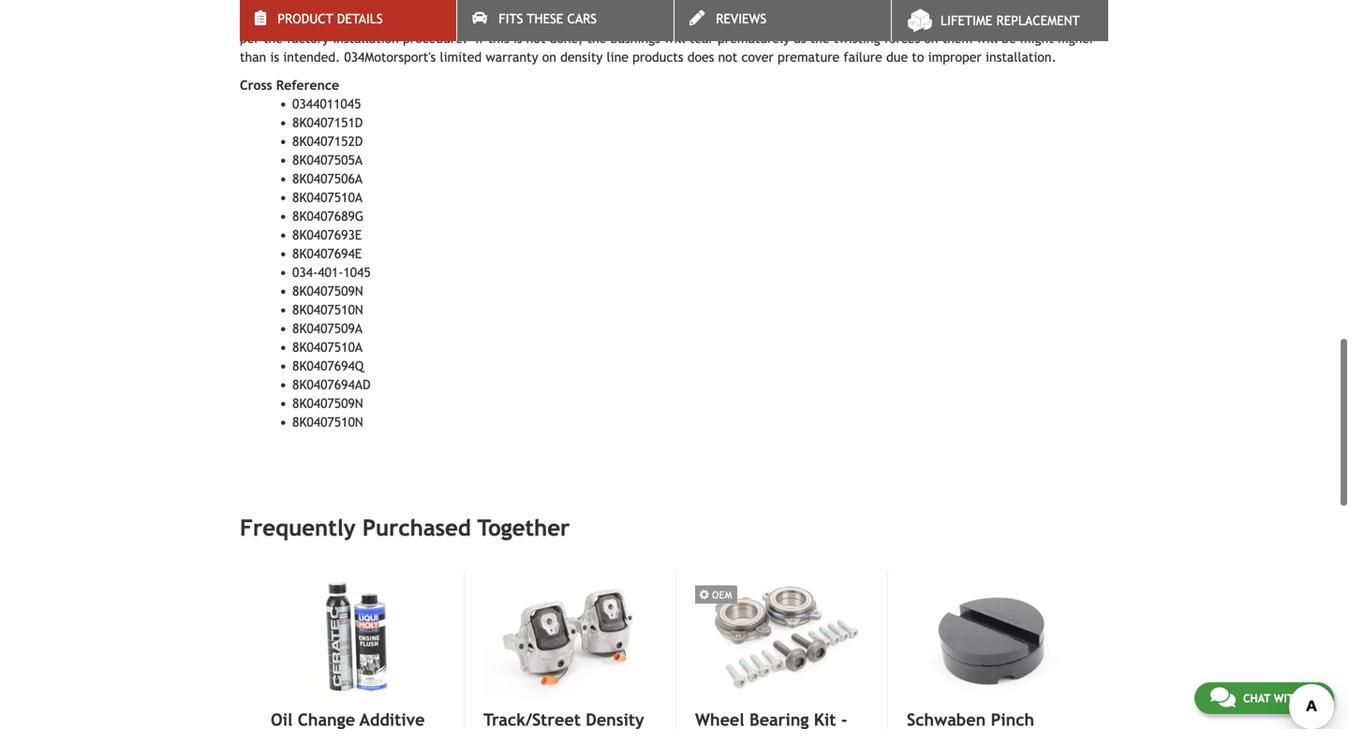 Task type: locate. For each thing, give the bounding box(es) containing it.
product details
[[278, 11, 383, 26]]

0 horizontal spatial not
[[526, 31, 546, 46]]

limited
[[440, 50, 482, 65]]

0 vertical spatial as
[[1093, 12, 1105, 27]]

0 horizontal spatial be
[[566, 12, 580, 27]]

034motorsport's
[[344, 50, 436, 65]]

static
[[673, 12, 706, 27]]

1 horizontal spatial will
[[977, 31, 998, 46]]

8k0407510n up 8k0407509a
[[292, 303, 363, 318]]

1 vertical spatial 8k0407509n
[[292, 397, 363, 412]]

right
[[710, 12, 738, 27]]

8k0407509n down 8k0407694ad
[[292, 397, 363, 412]]

1 vertical spatial as
[[794, 31, 806, 46]]

0 vertical spatial be
[[566, 12, 580, 27]]

that
[[447, 12, 472, 27]]

8k0407151d
[[292, 115, 363, 130]]

8k0407509a
[[292, 322, 363, 337]]

2 horizontal spatial is
[[513, 31, 522, 46]]

0 horizontal spatial to
[[657, 12, 670, 27]]

is right than
[[270, 50, 279, 65]]

density
[[560, 50, 603, 65]]

as down before
[[794, 31, 806, 46]]

0 horizontal spatial bushings
[[611, 31, 660, 46]]

on
[[924, 31, 938, 46], [542, 50, 557, 65]]

is right this at the top left
[[513, 31, 522, 46]]

1 horizontal spatial be
[[1002, 31, 1016, 46]]

will down "lifetime"
[[977, 31, 998, 46]]

replacement
[[997, 13, 1080, 28]]

not
[[526, 31, 546, 46], [718, 50, 738, 65]]

bushings up them
[[950, 12, 1000, 27]]

0 vertical spatial is
[[367, 12, 376, 27]]

0 horizontal spatial suspension
[[499, 12, 562, 27]]

*installation note*  it is imperative that the suspension be compressed to static right height before any suspension pivot bushings are tightened, as per the factory installation procedure.  if this is not done, the bushings will tear prematurely as the twisting forces on them will be might higher than is intended. 034motorsport's limited warranty on density line products does not cover premature failure due to improper installation.
[[240, 12, 1105, 65]]

0 horizontal spatial on
[[542, 50, 557, 65]]

1 vertical spatial 8k0407510n
[[292, 415, 363, 430]]

be down lifetime replacement
[[1002, 31, 1016, 46]]

1 vertical spatial is
[[513, 31, 522, 46]]

fits these cars
[[499, 11, 597, 26]]

0 vertical spatial 8k0407510n
[[292, 303, 363, 318]]

done,
[[550, 31, 583, 46]]

0 vertical spatial 8k0407509n
[[292, 284, 363, 299]]

bushings
[[950, 12, 1000, 27], [611, 31, 660, 46]]

to
[[657, 12, 670, 27], [912, 50, 924, 65]]

lifetime replacement
[[941, 13, 1080, 28]]

8k0407510n down 8k0407694ad
[[292, 415, 363, 430]]

the up premature
[[810, 31, 830, 46]]

8k0407510n
[[292, 303, 363, 318], [292, 415, 363, 430]]

is up installation
[[367, 12, 376, 27]]

to left 'static' on the top of the page
[[657, 12, 670, 27]]

on down pivot
[[924, 31, 938, 46]]

1 vertical spatial 8k0407510a
[[292, 340, 363, 355]]

8k0407693e
[[292, 228, 362, 243]]

note*
[[315, 12, 346, 27]]

0 horizontal spatial is
[[270, 50, 279, 65]]

comments image
[[1211, 687, 1236, 709]]

purchased
[[363, 516, 471, 542]]

prematurely
[[718, 31, 790, 46]]

not down "these"
[[526, 31, 546, 46]]

1 horizontal spatial suspension
[[850, 12, 913, 27]]

1 vertical spatial not
[[718, 50, 738, 65]]

suspension up this at the top left
[[499, 12, 562, 27]]

the up 'density'
[[587, 31, 607, 46]]

lifetime
[[941, 13, 993, 28]]

1 8k0407510n from the top
[[292, 303, 363, 318]]

fits these cars link
[[457, 0, 674, 41]]

0 horizontal spatial will
[[664, 31, 686, 46]]

0 vertical spatial bushings
[[950, 12, 1000, 27]]

1 horizontal spatial on
[[924, 31, 938, 46]]

0 vertical spatial not
[[526, 31, 546, 46]]

8k0407510a down 8k0407506a
[[292, 190, 363, 205]]

1 horizontal spatial as
[[1093, 12, 1105, 27]]

0 vertical spatial on
[[924, 31, 938, 46]]

tightened,
[[1027, 12, 1089, 27]]

8k0407509n down 401-
[[292, 284, 363, 299]]

8k0407510a
[[292, 190, 363, 205], [292, 340, 363, 355]]

frequently purchased together
[[240, 516, 570, 542]]

bushings down compressed
[[611, 31, 660, 46]]

installation.
[[986, 50, 1057, 65]]

1 horizontal spatial bushings
[[950, 12, 1000, 27]]

8k0407510a down 8k0407509a
[[292, 340, 363, 355]]

premature
[[778, 50, 840, 65]]

will down 'static' on the top of the page
[[664, 31, 686, 46]]

8k0407694ad
[[292, 378, 371, 393]]

8k0407509n
[[292, 284, 363, 299], [292, 397, 363, 412]]

8k0407505a
[[292, 153, 363, 168]]

not right does
[[718, 50, 738, 65]]

the
[[476, 12, 495, 27], [263, 31, 283, 46], [587, 31, 607, 46], [810, 31, 830, 46]]

per
[[240, 31, 259, 46]]

reference
[[276, 78, 339, 93]]

before
[[783, 12, 822, 27]]

us
[[1305, 693, 1318, 706]]

is
[[367, 12, 376, 27], [513, 31, 522, 46], [270, 50, 279, 65]]

to right due
[[912, 50, 924, 65]]

with
[[1274, 693, 1302, 706]]

8k0407694q
[[292, 359, 364, 374]]

0 vertical spatial 8k0407510a
[[292, 190, 363, 205]]

8k0407694e
[[292, 247, 362, 262]]

as up higher
[[1093, 12, 1105, 27]]

will
[[664, 31, 686, 46], [977, 31, 998, 46]]

this
[[488, 31, 509, 46]]

suspension
[[499, 12, 562, 27], [850, 12, 913, 27]]

1 horizontal spatial to
[[912, 50, 924, 65]]

the up this at the top left
[[476, 12, 495, 27]]

1 horizontal spatial is
[[367, 12, 376, 27]]

frequently
[[240, 516, 356, 542]]

on down done,
[[542, 50, 557, 65]]

0 vertical spatial to
[[657, 12, 670, 27]]

failure
[[844, 50, 883, 65]]

be up done,
[[566, 12, 580, 27]]

products
[[633, 50, 684, 65]]

these
[[527, 11, 563, 26]]

suspension up forces
[[850, 12, 913, 27]]

2 will from the left
[[977, 31, 998, 46]]

be
[[566, 12, 580, 27], [1002, 31, 1016, 46]]

1 vertical spatial be
[[1002, 31, 1016, 46]]

cars
[[567, 11, 597, 26]]

as
[[1093, 12, 1105, 27], [794, 31, 806, 46]]



Task type: vqa. For each thing, say whether or not it's contained in the screenshot.
034Motorsport's
yes



Task type: describe. For each thing, give the bounding box(es) containing it.
them
[[942, 31, 973, 46]]

1045
[[343, 265, 371, 280]]

together
[[478, 516, 570, 542]]

improper
[[928, 50, 982, 65]]

any
[[826, 12, 846, 27]]

compressed
[[584, 12, 653, 27]]

higher
[[1058, 31, 1095, 46]]

1 will from the left
[[664, 31, 686, 46]]

might
[[1020, 31, 1054, 46]]

0344011045
[[292, 97, 361, 112]]

2 suspension from the left
[[850, 12, 913, 27]]

cross
[[240, 78, 272, 93]]

reviews
[[716, 11, 767, 26]]

installation
[[333, 31, 399, 46]]

line
[[607, 50, 629, 65]]

details
[[337, 11, 383, 26]]

than
[[240, 50, 266, 65]]

due
[[886, 50, 908, 65]]

the down "*installation"
[[263, 31, 283, 46]]

chat with us link
[[1195, 683, 1334, 715]]

schwaben pinch weld protector image
[[907, 571, 1079, 700]]

product
[[278, 11, 333, 26]]

1 8k0407510a from the top
[[292, 190, 363, 205]]

2 8k0407510a from the top
[[292, 340, 363, 355]]

track/street density line motor mount kit - pair image
[[484, 571, 655, 700]]

product details link
[[240, 0, 456, 41]]

*installation
[[240, 12, 311, 27]]

height
[[742, 12, 779, 27]]

8k0407506a
[[292, 172, 363, 187]]

cross reference 0344011045 8k0407151d 8k0407152d 8k0407505a 8k0407506a 8k0407510a 8k0407689g 8k0407693e 8k0407694e 034-401-1045 8k0407509n 8k0407510n 8k0407509a 8k0407510a 8k0407694q 8k0407694ad 8k0407509n 8k0407510n
[[240, 78, 371, 430]]

tear
[[690, 31, 714, 46]]

034-
[[292, 265, 318, 280]]

1 suspension from the left
[[499, 12, 562, 27]]

factory
[[287, 31, 329, 46]]

oil change additive package - proline engine flush and cera tec oil treatment image
[[271, 571, 443, 701]]

procedure.
[[403, 31, 468, 46]]

1 horizontal spatial not
[[718, 50, 738, 65]]

lifetime replacement link
[[892, 0, 1109, 41]]

0 horizontal spatial as
[[794, 31, 806, 46]]

pivot
[[917, 12, 946, 27]]

warranty
[[486, 50, 538, 65]]

forces
[[884, 31, 920, 46]]

401-
[[318, 265, 343, 280]]

intended.
[[283, 50, 340, 65]]

8k0407152d
[[292, 134, 363, 149]]

chat
[[1243, 693, 1271, 706]]

imperative
[[380, 12, 443, 27]]

1 8k0407509n from the top
[[292, 284, 363, 299]]

2 vertical spatial is
[[270, 50, 279, 65]]

2 8k0407510n from the top
[[292, 415, 363, 430]]

1 vertical spatial bushings
[[611, 31, 660, 46]]

reviews link
[[675, 0, 891, 41]]

fits
[[499, 11, 523, 26]]

2 8k0407509n from the top
[[292, 397, 363, 412]]

are
[[1004, 12, 1023, 27]]

does
[[688, 50, 714, 65]]

wheel bearing kit - pair image
[[695, 571, 867, 700]]

1 vertical spatial to
[[912, 50, 924, 65]]

1 vertical spatial on
[[542, 50, 557, 65]]

twisting
[[834, 31, 880, 46]]

chat with us
[[1243, 693, 1318, 706]]

cover
[[742, 50, 774, 65]]

8k0407689g
[[292, 209, 364, 224]]



